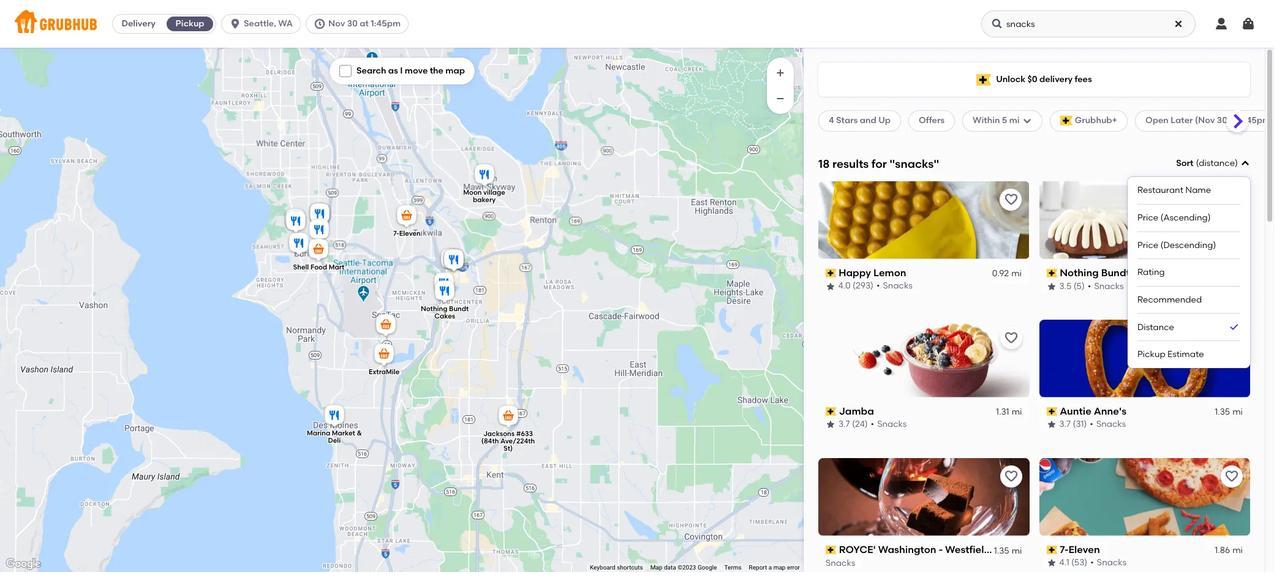 Task type: describe. For each thing, give the bounding box(es) containing it.
sort
[[1177, 158, 1194, 169]]

5
[[1002, 115, 1007, 126]]

3.5
[[1060, 281, 1072, 291]]

7 eleven image
[[395, 203, 419, 230]]

keyboard
[[590, 564, 616, 571]]

bundt inside nothing bundt cakes
[[449, 305, 469, 313]]

star icon image left 3.5
[[1047, 282, 1057, 291]]

terms link
[[724, 564, 742, 571]]

rating
[[1138, 267, 1165, 278]]

auntie anne's image
[[442, 248, 466, 274]]

washington
[[878, 544, 937, 555]]

(descending)
[[1161, 240, 1216, 250]]

nothing inside nothing bundt cakes
[[421, 305, 448, 313]]

moon village bakery
[[463, 188, 505, 204]]

grubhub plus flag logo image for unlock $0 delivery fees
[[977, 74, 991, 85]]

westfield
[[945, 544, 991, 555]]

delivery
[[122, 18, 155, 29]]

• snacks right (5)
[[1088, 281, 1124, 291]]

• snacks for 7-
[[1091, 558, 1127, 568]]

grubhub plus flag logo image for grubhub+
[[1060, 116, 1073, 126]]

-
[[939, 544, 943, 555]]

7- inside map region
[[393, 230, 399, 237]]

7-eleven inside map region
[[393, 230, 421, 237]]

1 vertical spatial 7-
[[1060, 544, 1069, 555]]

terms
[[724, 564, 742, 571]]

seattle,
[[244, 18, 276, 29]]

market
[[332, 429, 355, 437]]

&
[[357, 429, 362, 437]]

village
[[483, 188, 505, 196]]

• right (24)
[[871, 419, 874, 430]]

3.7 (31)
[[1060, 419, 1087, 430]]

minus icon image
[[774, 93, 787, 105]]

grubhub+
[[1075, 115, 1118, 126]]

snacks for happy lemon
[[883, 281, 913, 291]]

shell food mart
[[293, 263, 345, 271]]

subscription pass image
[[1047, 546, 1058, 554]]

1:45pm
[[371, 18, 401, 29]]

st)
[[504, 445, 513, 453]]

restaurant name
[[1138, 185, 1211, 196]]

seattle, wa button
[[221, 14, 306, 34]]

a
[[769, 564, 772, 571]]

price for price (descending)
[[1138, 240, 1159, 250]]

mart
[[329, 263, 345, 271]]

star icon image for 7-
[[1047, 558, 1057, 568]]

(ascending)
[[1161, 213, 1211, 223]]

• for 7-
[[1091, 558, 1094, 568]]

1.35 for washington
[[994, 545, 1009, 556]]

eleven inside map region
[[399, 230, 421, 237]]

tacos el hass image
[[284, 209, 308, 236]]

distance option
[[1138, 314, 1241, 341]]

within 5 mi
[[973, 115, 1020, 126]]

0 vertical spatial nothing bundt cakes
[[1060, 267, 1163, 279]]

pickup for pickup
[[176, 18, 204, 29]]

• for happy
[[877, 281, 880, 291]]

save this restaurant image for jamba
[[1004, 331, 1019, 345]]

1 horizontal spatial map
[[774, 564, 786, 571]]

3.7 for jamba
[[839, 419, 850, 430]]

save this restaurant image
[[1225, 331, 1239, 345]]

name
[[1186, 185, 1211, 196]]

pickup estimate
[[1138, 349, 1204, 360]]

1.31
[[996, 407, 1009, 417]]

save this restaurant image for 7-eleven
[[1225, 469, 1239, 484]]

save this restaurant button for anne's
[[1221, 327, 1243, 349]]

distance
[[1138, 322, 1174, 332]]

price (descending)
[[1138, 240, 1216, 250]]

0 vertical spatial bundt
[[1101, 267, 1130, 279]]

7-eleven logo image
[[1039, 458, 1250, 536]]

18 results for "snacks"
[[819, 157, 939, 171]]

nov
[[328, 18, 345, 29]]

sort ( distance )
[[1177, 158, 1238, 169]]

1.35 for anne's
[[1215, 407, 1230, 417]]

(
[[1196, 158, 1199, 169]]

estimate
[[1168, 349, 1204, 360]]

and
[[860, 115, 877, 126]]

happy
[[839, 267, 872, 279]]

results
[[833, 157, 869, 171]]

1 vertical spatial eleven
[[1069, 544, 1100, 555]]

list box containing restaurant name
[[1138, 177, 1241, 368]]

1 horizontal spatial nothing
[[1060, 267, 1099, 279]]

18
[[819, 157, 830, 171]]

auntie anne's
[[1060, 405, 1127, 417]]

ave/224th
[[501, 437, 535, 445]]

dairy queen image
[[283, 207, 308, 234]]

(84th
[[481, 437, 499, 445]]

subscription pass image for nothing bundt cakes
[[1047, 269, 1058, 278]]

map data ©2023 google
[[650, 564, 717, 571]]

jamba image
[[439, 247, 463, 274]]

shell food mart image
[[306, 237, 331, 264]]

snacks for jamba
[[877, 419, 907, 430]]

wa
[[278, 18, 293, 29]]

snacks down royce'
[[826, 558, 855, 568]]

auntie anne's logo image
[[1039, 320, 1250, 397]]

jamba
[[839, 405, 874, 417]]

(53)
[[1072, 558, 1088, 568]]

distance
[[1199, 158, 1235, 169]]

snacks right (5)
[[1094, 281, 1124, 291]]

mi for lemon
[[1012, 268, 1022, 279]]

as
[[388, 66, 398, 76]]

happy lemon image
[[432, 271, 456, 298]]

1 horizontal spatial cakes
[[1133, 267, 1163, 279]]

stars
[[836, 115, 858, 126]]

mi for eleven
[[1233, 545, 1243, 556]]

extramile image
[[372, 342, 396, 369]]

4 stars and up
[[829, 115, 891, 126]]

star icon image for happy
[[826, 282, 836, 291]]

1.86
[[1215, 545, 1230, 556]]

data
[[664, 564, 676, 571]]

4.0
[[839, 281, 851, 291]]

price (ascending)
[[1138, 213, 1211, 223]]

3.5 (5)
[[1060, 281, 1085, 291]]

marina market & deli
[[307, 429, 362, 445]]

royce' washington - westfield southcenter mall
[[839, 544, 1075, 555]]

"snacks"
[[890, 157, 939, 171]]

• right (5)
[[1088, 281, 1091, 291]]

1.35 mi for royce' washington - westfield southcenter mall
[[994, 545, 1022, 556]]

i
[[400, 66, 403, 76]]

(5)
[[1074, 281, 1085, 291]]

error
[[787, 564, 800, 571]]



Task type: locate. For each thing, give the bounding box(es) containing it.
subscription pass image for royce' washington - westfield southcenter mall
[[826, 546, 837, 554]]

0 vertical spatial cakes
[[1133, 267, 1163, 279]]

price for price (ascending)
[[1138, 213, 1159, 223]]

1 vertical spatial price
[[1138, 240, 1159, 250]]

1 3.7 from the left
[[839, 419, 850, 430]]

svg image
[[1214, 17, 1229, 31], [314, 18, 326, 30], [991, 18, 1004, 30], [1174, 19, 1184, 29]]

nothing bundt cakes down happy lemon icon
[[421, 305, 469, 320]]

mi for anne's
[[1233, 407, 1243, 417]]

google
[[698, 564, 717, 571]]

star icon image
[[826, 282, 836, 291], [1047, 282, 1057, 291], [826, 420, 836, 430], [1047, 420, 1057, 430], [1047, 558, 1057, 568]]

save this restaurant image for happy lemon
[[1004, 192, 1019, 207]]

unlock
[[996, 74, 1026, 84]]

search
[[357, 66, 386, 76]]

1 horizontal spatial pickup
[[1138, 349, 1166, 360]]

snacks for auntie anne's
[[1097, 419, 1126, 430]]

save this restaurant button for washington
[[1000, 465, 1022, 487]]

1 vertical spatial pickup
[[1138, 349, 1166, 360]]

30 inside button
[[347, 18, 358, 29]]

nov 30 at 1:45pm button
[[306, 14, 414, 34]]

0 horizontal spatial map
[[446, 66, 465, 76]]

(31)
[[1073, 419, 1087, 430]]

subscription pass image left auntie
[[1047, 407, 1058, 416]]

at left the 1:45pm
[[360, 18, 369, 29]]

moon
[[463, 188, 482, 196]]

keyboard shortcuts button
[[590, 564, 643, 572]]

antojitos michalisco 1st ave image
[[308, 202, 332, 229]]

map right a
[[774, 564, 786, 571]]

subscription pass image for jamba
[[826, 407, 837, 416]]

at left "1:45pm)"
[[1230, 115, 1239, 126]]

0 horizontal spatial 1.35 mi
[[994, 545, 1022, 556]]

subscription pass image left jamba
[[826, 407, 837, 416]]

• for auntie
[[1090, 419, 1094, 430]]

the
[[430, 66, 444, 76]]

0 horizontal spatial 7-
[[393, 230, 399, 237]]

1.35 mi for auntie anne's
[[1215, 407, 1243, 417]]

0 vertical spatial at
[[360, 18, 369, 29]]

sea tac marathon image
[[374, 312, 398, 339]]

nothing
[[1060, 267, 1099, 279], [421, 305, 448, 313]]

1 horizontal spatial at
[[1230, 115, 1239, 126]]

1 horizontal spatial 1.35
[[1215, 407, 1230, 417]]

mall
[[1055, 544, 1075, 555]]

• snacks for auntie
[[1090, 419, 1126, 430]]

0 vertical spatial map
[[446, 66, 465, 76]]

pickup down distance
[[1138, 349, 1166, 360]]

marina market & deli image
[[322, 403, 347, 430]]

save this restaurant image for royce' washington - westfield southcenter mall
[[1004, 469, 1019, 484]]

3.7 left "(31)"
[[1060, 419, 1071, 430]]

royce'
[[839, 544, 876, 555]]

1 horizontal spatial 30
[[1217, 115, 1228, 126]]

1 vertical spatial nothing bundt cakes
[[421, 305, 469, 320]]

0 vertical spatial 30
[[347, 18, 358, 29]]

nothing up (5)
[[1060, 267, 1099, 279]]

None field
[[1128, 157, 1250, 368]]

3.7 (24)
[[839, 419, 868, 430]]

3.7
[[839, 419, 850, 430], [1060, 419, 1071, 430]]

none field containing sort
[[1128, 157, 1250, 368]]

1.35 mi
[[1215, 407, 1243, 417], [994, 545, 1022, 556]]

1 vertical spatial 30
[[1217, 115, 1228, 126]]

delivery
[[1040, 74, 1073, 84]]

2 3.7 from the left
[[1060, 419, 1071, 430]]

royce' washington - westfield southcenter mall logo image
[[819, 458, 1030, 536]]

subscription pass image
[[826, 269, 837, 278], [1047, 269, 1058, 278], [826, 407, 837, 416], [1047, 407, 1058, 416], [826, 546, 837, 554]]

pickup right delivery button
[[176, 18, 204, 29]]

1 horizontal spatial 7-
[[1060, 544, 1069, 555]]

• snacks
[[877, 281, 913, 291], [1088, 281, 1124, 291], [871, 419, 907, 430], [1090, 419, 1126, 430], [1091, 558, 1127, 568]]

star icon image for auntie
[[1047, 420, 1057, 430]]

0 vertical spatial nothing
[[1060, 267, 1099, 279]]

0 vertical spatial price
[[1138, 213, 1159, 223]]

for
[[872, 157, 887, 171]]

cakes down nothing bundt cakes image
[[435, 312, 455, 320]]

30 right (nov
[[1217, 115, 1228, 126]]

snacks down lemon
[[883, 281, 913, 291]]

jamba logo image
[[819, 320, 1030, 397]]

3.7 for auntie anne's
[[1060, 419, 1071, 430]]

cakes inside nothing bundt cakes
[[435, 312, 455, 320]]

eleven
[[399, 230, 421, 237], [1069, 544, 1100, 555]]

subscription pass image left happy
[[826, 269, 837, 278]]

jacksons #633 (84th ave/224th st) image
[[496, 404, 521, 431]]

grubhub plus flag logo image
[[977, 74, 991, 85], [1060, 116, 1073, 126]]

pierro bakery image
[[307, 217, 331, 244]]

keyboard shortcuts
[[590, 564, 643, 571]]

• snacks down lemon
[[877, 281, 913, 291]]

subscription pass image for happy lemon
[[826, 269, 837, 278]]

star icon image left "4.1"
[[1047, 558, 1057, 568]]

snacks right "(53)"
[[1097, 558, 1127, 568]]

0 horizontal spatial 1.35
[[994, 545, 1009, 556]]

at
[[360, 18, 369, 29], [1230, 115, 1239, 126]]

grubhub plus flag logo image left unlock
[[977, 74, 991, 85]]

0 horizontal spatial at
[[360, 18, 369, 29]]

snacks down anne's
[[1097, 419, 1126, 430]]

1 horizontal spatial bundt
[[1101, 267, 1130, 279]]

7-
[[393, 230, 399, 237], [1060, 544, 1069, 555]]

0 vertical spatial 1.35
[[1215, 407, 1230, 417]]

1 horizontal spatial 1.35 mi
[[1215, 407, 1243, 417]]

nothing bundt cakes up (5)
[[1060, 267, 1163, 279]]

bundt left rating
[[1101, 267, 1130, 279]]

0 vertical spatial 7-
[[393, 230, 399, 237]]

• snacks right (24)
[[871, 419, 907, 430]]

save this restaurant button for lemon
[[1000, 189, 1022, 211]]

extramile
[[369, 368, 400, 376]]

recommended
[[1138, 295, 1202, 305]]

subscription pass image for auntie anne's
[[1047, 407, 1058, 416]]

jacksons #633 (84th ave/224th st)
[[481, 430, 535, 453]]

svg image
[[1241, 17, 1256, 31], [229, 18, 241, 30], [1022, 116, 1032, 126], [1241, 159, 1250, 169]]

snacks right (24)
[[877, 419, 907, 430]]

report a map error link
[[749, 564, 800, 571]]

(nov
[[1195, 115, 1215, 126]]

1 vertical spatial nothing
[[421, 305, 448, 313]]

open
[[1146, 115, 1169, 126]]

1 vertical spatial at
[[1230, 115, 1239, 126]]

pickup for pickup estimate
[[1138, 349, 1166, 360]]

map region
[[0, 0, 928, 572]]

• down happy lemon
[[877, 281, 880, 291]]

1 vertical spatial 1.35
[[994, 545, 1009, 556]]

Search for food, convenience, alcohol... search field
[[982, 10, 1196, 37]]

seattle, wa
[[244, 18, 293, 29]]

1 horizontal spatial 3.7
[[1060, 419, 1071, 430]]

pickup
[[176, 18, 204, 29], [1138, 349, 1166, 360]]

1 vertical spatial map
[[774, 564, 786, 571]]

0 horizontal spatial cakes
[[435, 312, 455, 320]]

1 horizontal spatial eleven
[[1069, 544, 1100, 555]]

nothing bundt cakes link
[[1047, 266, 1243, 280]]

1.86 mi
[[1215, 545, 1243, 556]]

check icon image
[[1228, 321, 1241, 333]]

4.1
[[1060, 558, 1070, 568]]

svg image inside seattle, wa button
[[229, 18, 241, 30]]

0 vertical spatial eleven
[[399, 230, 421, 237]]

0 horizontal spatial nothing bundt cakes
[[421, 305, 469, 320]]

)
[[1235, 158, 1238, 169]]

grubhub plus flag logo image left grubhub+
[[1060, 116, 1073, 126]]

0 horizontal spatial pickup
[[176, 18, 204, 29]]

0 vertical spatial grubhub plus flag logo image
[[977, 74, 991, 85]]

nothing bundt cakes inside map region
[[421, 305, 469, 320]]

star icon image left 4.0
[[826, 282, 836, 291]]

pickup inside pickup button
[[176, 18, 204, 29]]

deli
[[328, 437, 341, 445]]

4.0 (293)
[[839, 281, 874, 291]]

0 vertical spatial pickup
[[176, 18, 204, 29]]

• snacks down anne's
[[1090, 419, 1126, 430]]

auntie
[[1060, 405, 1092, 417]]

southcenter
[[993, 544, 1053, 555]]

0 horizontal spatial 7-eleven
[[393, 230, 421, 237]]

open later (nov 30 at 1:45pm)
[[1146, 115, 1274, 126]]

nothing down happy lemon icon
[[421, 305, 448, 313]]

happy lemon logo image
[[819, 181, 1030, 259]]

(293)
[[853, 281, 874, 291]]

• right "(53)"
[[1091, 558, 1094, 568]]

plus icon image
[[774, 67, 787, 79]]

1 horizontal spatial nothing bundt cakes
[[1060, 267, 1163, 279]]

0 horizontal spatial eleven
[[399, 230, 421, 237]]

4
[[829, 115, 834, 126]]

snacks
[[883, 281, 913, 291], [1094, 281, 1124, 291], [877, 419, 907, 430], [1097, 419, 1126, 430], [826, 558, 855, 568], [1097, 558, 1127, 568]]

google image
[[3, 556, 43, 572]]

0.92 mi
[[993, 268, 1022, 279]]

snacks for 7-eleven
[[1097, 558, 1127, 568]]

later
[[1171, 115, 1193, 126]]

1 vertical spatial bundt
[[449, 305, 469, 313]]

save this restaurant button for eleven
[[1221, 465, 1243, 487]]

nothing bundt cakes image
[[433, 279, 457, 306]]

main navigation navigation
[[0, 0, 1274, 48]]

shell
[[293, 263, 309, 271]]

$0
[[1028, 74, 1038, 84]]

food
[[311, 263, 327, 271]]

0 horizontal spatial nothing
[[421, 305, 448, 313]]

svg image inside nov 30 at 1:45pm button
[[314, 18, 326, 30]]

0 vertical spatial 1.35 mi
[[1215, 407, 1243, 417]]

0 horizontal spatial grubhub plus flag logo image
[[977, 74, 991, 85]]

lemon
[[874, 267, 907, 279]]

pickup inside list box
[[1138, 349, 1166, 360]]

save this restaurant image
[[1004, 192, 1019, 207], [1225, 192, 1239, 207], [1004, 331, 1019, 345], [1004, 469, 1019, 484], [1225, 469, 1239, 484]]

nothing bundt cakes logo image
[[1039, 181, 1250, 259]]

move
[[405, 66, 428, 76]]

ronnie's market image
[[287, 231, 311, 258]]

0 vertical spatial 7-eleven
[[393, 230, 421, 237]]

price
[[1138, 213, 1159, 223], [1138, 240, 1159, 250]]

mawadda cafe image
[[308, 202, 332, 229]]

offers
[[919, 115, 945, 126]]

subscription pass image right 0.92 mi
[[1047, 269, 1058, 278]]

shortcuts
[[617, 564, 643, 571]]

moon village bakery image
[[472, 162, 497, 189]]

map
[[650, 564, 663, 571]]

0 horizontal spatial 3.7
[[839, 419, 850, 430]]

subscription pass image left royce'
[[826, 546, 837, 554]]

1 horizontal spatial 7-eleven
[[1060, 544, 1100, 555]]

map right the
[[446, 66, 465, 76]]

price up rating
[[1138, 240, 1159, 250]]

(24)
[[852, 419, 868, 430]]

map
[[446, 66, 465, 76], [774, 564, 786, 571]]

fees
[[1075, 74, 1092, 84]]

royce' washington - westfield southcenter mall image
[[442, 248, 466, 274]]

1 vertical spatial cakes
[[435, 312, 455, 320]]

report
[[749, 564, 767, 571]]

pickup button
[[164, 14, 216, 34]]

up
[[879, 115, 891, 126]]

at inside button
[[360, 18, 369, 29]]

• right "(31)"
[[1090, 419, 1094, 430]]

marina
[[307, 429, 330, 437]]

report a map error
[[749, 564, 800, 571]]

happy lemon
[[839, 267, 907, 279]]

30 right nov
[[347, 18, 358, 29]]

price down 'restaurant'
[[1138, 213, 1159, 223]]

mi for washington
[[1012, 545, 1022, 556]]

bakery
[[473, 196, 496, 204]]

0 horizontal spatial bundt
[[449, 305, 469, 313]]

star icon image left 3.7 (31)
[[1047, 420, 1057, 430]]

search as i move the map
[[357, 66, 465, 76]]

2 price from the top
[[1138, 240, 1159, 250]]

mi
[[1009, 115, 1020, 126], [1012, 268, 1022, 279], [1012, 407, 1022, 417], [1233, 407, 1243, 417], [1012, 545, 1022, 556], [1233, 545, 1243, 556]]

subscription pass image inside nothing bundt cakes link
[[1047, 269, 1058, 278]]

bundt down happy lemon icon
[[449, 305, 469, 313]]

star icon image left '3.7 (24)'
[[826, 420, 836, 430]]

anne's
[[1094, 405, 1127, 417]]

0 horizontal spatial 30
[[347, 18, 358, 29]]

3.7 left (24)
[[839, 419, 850, 430]]

0.92
[[993, 268, 1009, 279]]

cakes
[[1133, 267, 1163, 279], [435, 312, 455, 320]]

delivery button
[[113, 14, 164, 34]]

#633
[[516, 430, 533, 438]]

save this restaurant button
[[1000, 189, 1022, 211], [1221, 189, 1243, 211], [1000, 327, 1022, 349], [1221, 327, 1243, 349], [1000, 465, 1022, 487], [1221, 465, 1243, 487]]

1 vertical spatial 7-eleven
[[1060, 544, 1100, 555]]

cakes up recommended
[[1133, 267, 1163, 279]]

• snacks right "(53)"
[[1091, 558, 1127, 568]]

1 horizontal spatial grubhub plus flag logo image
[[1060, 116, 1073, 126]]

• snacks for happy
[[877, 281, 913, 291]]

list box
[[1138, 177, 1241, 368]]

1 vertical spatial 1.35 mi
[[994, 545, 1022, 556]]

1 vertical spatial grubhub plus flag logo image
[[1060, 116, 1073, 126]]

1 price from the top
[[1138, 213, 1159, 223]]



Task type: vqa. For each thing, say whether or not it's contained in the screenshot.
the middle us
no



